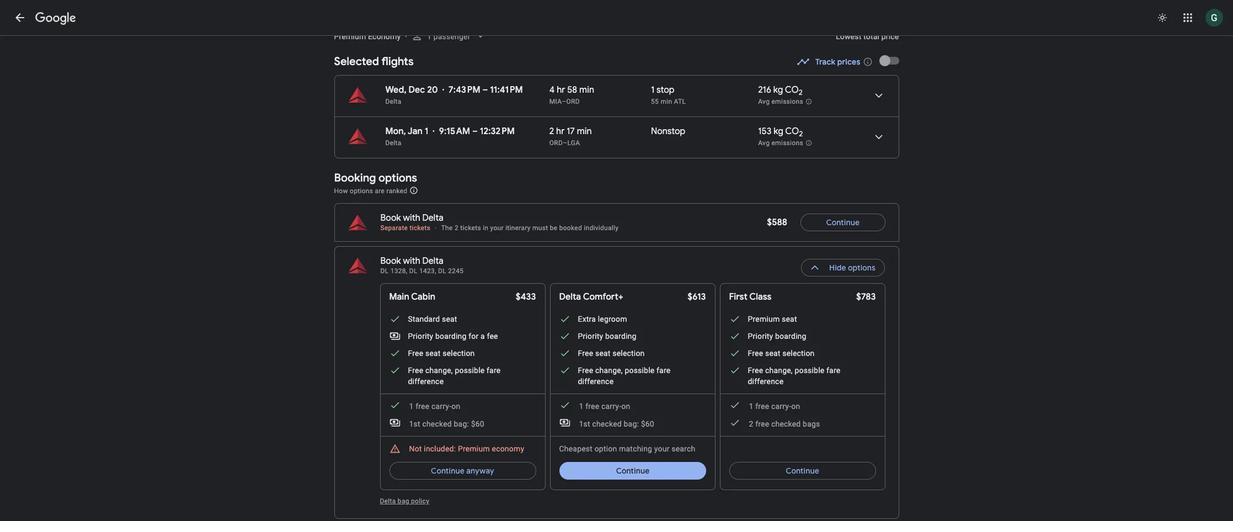 Task type: describe. For each thing, give the bounding box(es) containing it.
priority boarding for a fee
[[408, 332, 498, 341]]

options for booking
[[379, 171, 417, 185]]

17
[[567, 126, 575, 137]]

emissions for 153 kg co
[[772, 139, 804, 147]]

2 tickets from the left
[[461, 224, 481, 232]]

legroom
[[598, 315, 627, 324]]

continue anyway button
[[389, 458, 536, 484]]

premium for premium seat
[[748, 315, 780, 324]]

mon,
[[386, 126, 406, 137]]

included:
[[424, 444, 456, 453]]

not included: premium economy
[[409, 444, 525, 453]]

1 free carry-on for main cabin
[[409, 402, 461, 411]]

9:15 am – 12:32 pm
[[439, 126, 515, 137]]

seat for delta comfort+
[[596, 349, 611, 358]]

bag: for cabin
[[454, 420, 469, 428]]

extra legroom
[[578, 315, 627, 324]]

selected flights
[[334, 55, 414, 68]]

on for comfort+
[[622, 402, 631, 411]]

Departure time: 7:43 PM. text field
[[449, 84, 481, 96]]

11:41 pm
[[490, 84, 523, 96]]

prices
[[838, 57, 861, 67]]

$588
[[768, 217, 788, 228]]

1 free carry-on for first class
[[749, 402, 801, 411]]

1 up cheapest
[[579, 402, 584, 411]]

passenger
[[434, 32, 471, 41]]

Departure time: 9:15 AM. text field
[[439, 126, 470, 137]]

1 stop 55 min atl
[[651, 84, 686, 105]]

delta bag policy link
[[380, 497, 430, 505]]

58
[[568, 84, 578, 96]]

avg for 216 kg co
[[759, 98, 770, 106]]

standard
[[408, 315, 440, 324]]

booking options
[[334, 171, 417, 185]]

3 dl from the left
[[438, 267, 447, 275]]

for
[[469, 332, 479, 341]]

wed,
[[386, 84, 407, 96]]

fare for $433
[[487, 366, 501, 375]]

hr for 4
[[557, 84, 566, 96]]

55
[[651, 98, 659, 105]]

change, for main cabin
[[426, 366, 453, 375]]

2245
[[448, 267, 464, 275]]

9:15 am
[[439, 126, 470, 137]]

free left bags
[[756, 420, 770, 428]]

2 inside 153 kg co 2
[[800, 129, 804, 139]]

2 dl from the left
[[409, 267, 418, 275]]

emissions for 216 kg co
[[772, 98, 804, 106]]

premium for premium economy
[[334, 32, 366, 41]]

1 dl from the left
[[381, 267, 389, 275]]

bags
[[803, 420, 821, 428]]

options for hide
[[849, 263, 876, 273]]

go back image
[[13, 11, 26, 24]]

selected
[[334, 55, 379, 68]]

hide options button
[[802, 254, 886, 281]]

main cabin
[[389, 291, 436, 303]]

1423,
[[420, 267, 437, 275]]

how
[[334, 187, 348, 195]]

0 vertical spatial your
[[491, 224, 504, 232]]

stop
[[657, 84, 675, 96]]

mia
[[550, 98, 562, 105]]

change, for first class
[[766, 366, 793, 375]]

learn more about tracked prices image
[[863, 57, 873, 67]]

$60 for comfort+
[[641, 420, 655, 428]]

hide
[[830, 263, 847, 273]]

boarding for first class
[[776, 332, 807, 341]]

7:43 pm
[[449, 84, 481, 96]]

1 vertical spatial your
[[655, 444, 670, 453]]

class
[[750, 291, 772, 303]]

book with delta
[[381, 213, 444, 224]]

min for 2 hr 17 min
[[577, 126, 592, 137]]

2 hr 17 min ord – lga
[[550, 126, 592, 147]]

4 hr 58 min mia – ord
[[550, 84, 595, 105]]

flight details. flight on wednesday, december 20. leaves miami international airport at 7:43 pm on wednesday, december 20 and arrives at o'hare international airport at 11:41 pm on wednesday, december 20. image
[[866, 82, 892, 109]]

wed, dec 20
[[386, 84, 438, 96]]

with for book with delta
[[403, 213, 421, 224]]

first
[[730, 291, 748, 303]]

lowest total price
[[836, 32, 900, 41]]

1 stop flight. element
[[651, 84, 675, 97]]

flight details. flight on monday, january 1. leaves o'hare international airport at 9:15 am on monday, january 1 and arrives at laguardia airport at 12:32 pm on monday, january 1. image
[[866, 124, 892, 150]]

continue button down matching
[[560, 458, 706, 484]]

nonstop
[[651, 126, 686, 137]]

free seat selection for main cabin
[[408, 349, 475, 358]]

588 US dollars text field
[[768, 217, 788, 228]]

$613
[[688, 291, 706, 303]]

in
[[483, 224, 489, 232]]

atl
[[674, 98, 686, 105]]

book for book with delta dl 1328, dl 1423, dl 2245
[[381, 256, 401, 267]]

delta inside book with delta dl 1328, dl 1423, dl 2245
[[423, 256, 444, 267]]

economy
[[368, 32, 401, 41]]

the
[[441, 224, 453, 232]]

continue for continue button underneath bags
[[786, 466, 820, 476]]

possible for main cabin
[[455, 366, 485, 375]]

lga
[[568, 139, 580, 147]]

policy
[[411, 497, 430, 505]]

book with delta dl 1328, dl 1423, dl 2245
[[381, 256, 464, 275]]

avg for 153 kg co
[[759, 139, 770, 147]]

possible for delta comfort+
[[625, 366, 655, 375]]

search
[[672, 444, 696, 453]]

continue button down bags
[[730, 458, 876, 484]]

priority boarding for class
[[748, 332, 807, 341]]

kg for 216
[[774, 84, 784, 96]]

avg emissions for 153
[[759, 139, 804, 147]]

individually
[[584, 224, 619, 232]]

track
[[816, 57, 836, 67]]

1328,
[[391, 267, 408, 275]]

 image for wed, dec 20
[[443, 84, 444, 96]]

mon, jan 1
[[386, 126, 429, 137]]

ranked
[[387, 187, 408, 195]]

continue anyway
[[431, 466, 495, 476]]

fare for $613
[[657, 366, 671, 375]]

kg for 153
[[774, 126, 784, 137]]

bag
[[398, 497, 409, 505]]

20
[[427, 84, 438, 96]]

total duration 4 hr 58 min. element
[[550, 84, 651, 97]]

first checked bag costs 60 us dollars element for delta comfort+
[[560, 417, 655, 430]]

separate
[[381, 224, 408, 232]]

separate tickets
[[381, 224, 431, 232]]

option
[[595, 444, 617, 453]]

1 passenger button
[[407, 23, 491, 50]]

flights
[[382, 55, 414, 68]]

booked
[[560, 224, 582, 232]]

itinerary
[[506, 224, 531, 232]]

$60 for cabin
[[471, 420, 485, 428]]

delta up extra
[[560, 291, 581, 303]]

1 up 2 free checked bags at the right
[[749, 402, 754, 411]]

on for class
[[792, 402, 801, 411]]

free seat selection for first class
[[748, 349, 815, 358]]

premium economy
[[334, 32, 401, 41]]

216 kg co 2
[[759, 84, 803, 97]]

free change, possible fare difference for cabin
[[408, 366, 501, 386]]

premium seat
[[748, 315, 798, 324]]

– inside 2 hr 17 min ord – lga
[[563, 139, 568, 147]]

standard seat
[[408, 315, 457, 324]]

co for 216 kg co
[[786, 84, 799, 96]]



Task type: locate. For each thing, give the bounding box(es) containing it.
free seat selection down premium seat
[[748, 349, 815, 358]]

0 horizontal spatial options
[[350, 187, 373, 195]]

$60 up the 'not included: premium economy'
[[471, 420, 485, 428]]

0 horizontal spatial free seat selection
[[408, 349, 475, 358]]

1 horizontal spatial fare
[[657, 366, 671, 375]]

carry- up 2 free checked bags at the right
[[772, 402, 792, 411]]

1 horizontal spatial bag:
[[624, 420, 639, 428]]

selection down priority boarding for a fee
[[443, 349, 475, 358]]

seat for main cabin
[[426, 349, 441, 358]]

1 horizontal spatial free change, possible fare difference
[[578, 366, 671, 386]]

2 free seat selection from the left
[[578, 349, 645, 358]]

free change, possible fare difference
[[408, 366, 501, 386], [578, 366, 671, 386], [748, 366, 841, 386]]

2 with from the top
[[403, 256, 421, 267]]

price
[[882, 32, 900, 41]]

$433
[[516, 291, 536, 303]]

free up 2 free checked bags at the right
[[756, 402, 770, 411]]

3 difference from the left
[[748, 377, 784, 386]]

7:43 pm – 11:41 pm
[[449, 84, 523, 96]]

possible
[[455, 366, 485, 375], [625, 366, 655, 375], [795, 366, 825, 375]]

delta down 'mon,'
[[386, 139, 402, 147]]

options right hide at the bottom of the page
[[849, 263, 876, 273]]

priority boarding down extra legroom
[[578, 332, 637, 341]]

$60
[[471, 420, 485, 428], [641, 420, 655, 428]]

boarding down premium seat
[[776, 332, 807, 341]]

0 horizontal spatial checked
[[423, 420, 452, 428]]

1 free carry-on up the included:
[[409, 402, 461, 411]]

main
[[389, 291, 410, 303]]

min for 4 hr 58 min
[[580, 84, 595, 96]]

continue for continue button above hide options dropdown button
[[827, 218, 860, 227]]

1st checked bag: $60 up cheapest option matching your search
[[579, 420, 655, 428]]

fee
[[487, 332, 498, 341]]

3 possible from the left
[[795, 366, 825, 375]]

1 book from the top
[[381, 213, 401, 224]]

1st checked bag: $60
[[409, 420, 485, 428], [579, 420, 655, 428]]

0 horizontal spatial fare
[[487, 366, 501, 375]]

– inside 4 hr 58 min mia – ord
[[562, 98, 567, 105]]

0 vertical spatial avg
[[759, 98, 770, 106]]

min right the 17
[[577, 126, 592, 137]]

3 1 free carry-on from the left
[[749, 402, 801, 411]]

extra
[[578, 315, 596, 324]]

1 horizontal spatial priority
[[578, 332, 604, 341]]

0 vertical spatial emissions
[[772, 98, 804, 106]]

1 vertical spatial avg
[[759, 139, 770, 147]]

2 horizontal spatial premium
[[748, 315, 780, 324]]

1 vertical spatial min
[[661, 98, 673, 105]]

0 horizontal spatial change,
[[426, 366, 453, 375]]

not
[[409, 444, 422, 453]]

options for how
[[350, 187, 373, 195]]

2 book from the top
[[381, 256, 401, 267]]

anyway
[[467, 466, 495, 476]]

difference for cabin
[[408, 377, 444, 386]]

$60 up matching
[[641, 420, 655, 428]]

1 priority from the left
[[408, 332, 434, 341]]

1 free carry-on up option
[[579, 402, 631, 411]]

1 inside 1 stop 55 min atl
[[651, 84, 655, 96]]

0 horizontal spatial bag:
[[454, 420, 469, 428]]

boarding for delta comfort+
[[606, 332, 637, 341]]

1 selection from the left
[[443, 349, 475, 358]]

delta down wed,
[[386, 98, 402, 105]]

1 horizontal spatial premium
[[458, 444, 490, 453]]

fare for $783
[[827, 366, 841, 375]]

book
[[381, 213, 401, 224], [381, 256, 401, 267]]

list
[[335, 76, 899, 158]]

1 inside 'popup button'
[[427, 32, 432, 41]]

options up ranked
[[379, 171, 417, 185]]

checked up the included:
[[423, 420, 452, 428]]

co right 216
[[786, 84, 799, 96]]

min down 1 stop flight. element
[[661, 98, 673, 105]]

1 1st from the left
[[409, 420, 421, 428]]

delta bag policy
[[380, 497, 430, 505]]

free up option
[[586, 402, 600, 411]]

options inside dropdown button
[[849, 263, 876, 273]]

selection for comfort+
[[613, 349, 645, 358]]

change, for delta comfort+
[[596, 366, 623, 375]]

3 priority from the left
[[748, 332, 774, 341]]

difference for comfort+
[[578, 377, 614, 386]]

premium up anyway
[[458, 444, 490, 453]]

2 1st checked bag: $60 from the left
[[579, 420, 655, 428]]

1st up not
[[409, 420, 421, 428]]

3 selection from the left
[[783, 349, 815, 358]]

priority for comfort+
[[578, 332, 604, 341]]

1 horizontal spatial on
[[622, 402, 631, 411]]

2 horizontal spatial 1 free carry-on
[[749, 402, 801, 411]]

track prices
[[816, 57, 861, 67]]

2 vertical spatial min
[[577, 126, 592, 137]]

on up cheapest option matching your search
[[622, 402, 631, 411]]

priority boarding down premium seat
[[748, 332, 807, 341]]

selection down premium seat
[[783, 349, 815, 358]]

1st checked bag: $60 for main cabin
[[409, 420, 485, 428]]

 image for premium economy
[[405, 32, 407, 41]]

4
[[550, 84, 555, 96]]

kg inside 153 kg co 2
[[774, 126, 784, 137]]

2 first checked bag costs 60 us dollars element from the left
[[560, 417, 655, 430]]

carry- for main cabin
[[432, 402, 452, 411]]

ord down 58
[[567, 98, 580, 105]]

min for 1 stop
[[661, 98, 673, 105]]

2 1st from the left
[[579, 420, 591, 428]]

2 horizontal spatial on
[[792, 402, 801, 411]]

hr
[[557, 84, 566, 96], [557, 126, 565, 137]]

kg inside the 216 kg co 2
[[774, 84, 784, 96]]

 image right the "20"
[[443, 84, 444, 96]]

with for book with delta dl 1328, dl 1423, dl 2245
[[403, 256, 421, 267]]

1 1st checked bag: $60 from the left
[[409, 420, 485, 428]]

1 boarding from the left
[[436, 332, 467, 341]]

be
[[550, 224, 558, 232]]

carry- up the included:
[[432, 402, 452, 411]]

1 horizontal spatial difference
[[578, 377, 614, 386]]

1 vertical spatial ord
[[550, 139, 563, 147]]

hr inside 4 hr 58 min mia – ord
[[557, 84, 566, 96]]

1 horizontal spatial change,
[[596, 366, 623, 375]]

delta
[[386, 98, 402, 105], [386, 139, 402, 147], [423, 213, 444, 224], [423, 256, 444, 267], [560, 291, 581, 303], [380, 497, 396, 505]]

1 right jan
[[425, 126, 429, 137]]

hr right 4
[[557, 84, 566, 96]]

min right 58
[[580, 84, 595, 96]]

priority down premium seat
[[748, 332, 774, 341]]

1 carry- from the left
[[432, 402, 452, 411]]

kg right 216
[[774, 84, 784, 96]]

1 free carry-on for delta comfort+
[[579, 402, 631, 411]]

min inside 1 stop 55 min atl
[[661, 98, 673, 105]]

2 possible from the left
[[625, 366, 655, 375]]

1 priority boarding from the left
[[578, 332, 637, 341]]

1 vertical spatial co
[[786, 126, 800, 137]]

hr left the 17
[[557, 126, 565, 137]]

emissions down 153 kg co 2
[[772, 139, 804, 147]]

free for class
[[756, 402, 770, 411]]

continue down matching
[[616, 466, 650, 476]]

free change, possible fare difference for class
[[748, 366, 841, 386]]

on for cabin
[[452, 402, 461, 411]]

co
[[786, 84, 799, 96], [786, 126, 800, 137]]

0 vertical spatial book
[[381, 213, 401, 224]]

1 difference from the left
[[408, 377, 444, 386]]

2 priority from the left
[[578, 332, 604, 341]]

booking
[[334, 171, 376, 185]]

0 horizontal spatial difference
[[408, 377, 444, 386]]

ord inside 4 hr 58 min mia – ord
[[567, 98, 580, 105]]

change,
[[426, 366, 453, 375], [596, 366, 623, 375], [766, 366, 793, 375]]

avg emissions down the 216 kg co 2
[[759, 98, 804, 106]]

2 avg emissions from the top
[[759, 139, 804, 147]]

delta up 1423,
[[423, 256, 444, 267]]

1 up not
[[409, 402, 414, 411]]

3 fare from the left
[[827, 366, 841, 375]]

0 horizontal spatial dl
[[381, 267, 389, 275]]

first checked bag costs 60 us dollars element up the included:
[[389, 417, 485, 430]]

Arrival time: 12:32 PM. text field
[[480, 126, 515, 137]]

Lowest total price text field
[[836, 4, 900, 51]]

bag: for comfort+
[[624, 420, 639, 428]]

book up 1328,
[[381, 256, 401, 267]]

change, down premium seat
[[766, 366, 793, 375]]

1 possible from the left
[[455, 366, 485, 375]]

2 checked from the left
[[593, 420, 622, 428]]

1 $60 from the left
[[471, 420, 485, 428]]

dl left 2245
[[438, 267, 447, 275]]

1 horizontal spatial 1 free carry-on
[[579, 402, 631, 411]]

your left search
[[655, 444, 670, 453]]

how options are ranked
[[334, 187, 409, 195]]

3 boarding from the left
[[776, 332, 807, 341]]

first checked bag costs 60 us dollars element for main cabin
[[389, 417, 485, 430]]

possible for first class
[[795, 366, 825, 375]]

continue
[[827, 218, 860, 227], [431, 466, 465, 476], [616, 466, 650, 476], [786, 466, 820, 476]]

2 horizontal spatial possible
[[795, 366, 825, 375]]

2 horizontal spatial free change, possible fare difference
[[748, 366, 841, 386]]

checked up option
[[593, 420, 622, 428]]

1 horizontal spatial options
[[379, 171, 417, 185]]

tickets left in
[[461, 224, 481, 232]]

free change, possible fare difference for comfort+
[[578, 366, 671, 386]]

min inside 2 hr 17 min ord – lga
[[577, 126, 592, 137]]

delta left bag
[[380, 497, 396, 505]]

1 horizontal spatial 1st
[[579, 420, 591, 428]]

dl left 1328,
[[381, 267, 389, 275]]

2 vertical spatial premium
[[458, 444, 490, 453]]

carry- for first class
[[772, 402, 792, 411]]

co inside 153 kg co 2
[[786, 126, 800, 137]]

boarding left for
[[436, 332, 467, 341]]

0 horizontal spatial $60
[[471, 420, 485, 428]]

free for cabin
[[416, 402, 430, 411]]

cheapest option matching your search
[[560, 444, 696, 453]]

priority
[[408, 332, 434, 341], [578, 332, 604, 341], [748, 332, 774, 341]]

2 horizontal spatial dl
[[438, 267, 447, 275]]

1 up 55
[[651, 84, 655, 96]]

seat for first class
[[766, 349, 781, 358]]

flight on monday, january 1. leaves o'hare international airport at 9:15 am on monday, january 1 and arrives at laguardia airport at 12:32 pm on monday, january 1. element
[[386, 126, 515, 137]]

1 vertical spatial book
[[381, 256, 401, 267]]

1 avg from the top
[[759, 98, 770, 106]]

with inside book with delta dl 1328, dl 1423, dl 2245
[[403, 256, 421, 267]]

0 vertical spatial co
[[786, 84, 799, 96]]

continue button
[[801, 209, 886, 236], [560, 458, 706, 484], [730, 458, 876, 484]]

2 carry- from the left
[[602, 402, 622, 411]]

2 horizontal spatial fare
[[827, 366, 841, 375]]

1 horizontal spatial tickets
[[461, 224, 481, 232]]

priority boarding for comfort+
[[578, 332, 637, 341]]

emissions down the 216 kg co 2
[[772, 98, 804, 106]]

2 change, from the left
[[596, 366, 623, 375]]

Flight numbers DL 1328, DL 1423, DL 2245 text field
[[381, 267, 464, 275]]

2 horizontal spatial difference
[[748, 377, 784, 386]]

 image
[[405, 32, 407, 41], [443, 84, 444, 96]]

2 horizontal spatial checked
[[772, 420, 801, 428]]

carry- for delta comfort+
[[602, 402, 622, 411]]

difference for class
[[748, 377, 784, 386]]

are
[[375, 187, 385, 195]]

dl right 1328,
[[409, 267, 418, 275]]

delta comfort+
[[560, 291, 624, 303]]

learn more about booking options element
[[409, 184, 418, 197]]

avg
[[759, 98, 770, 106], [759, 139, 770, 147]]

153
[[759, 126, 772, 137]]

1 on from the left
[[452, 402, 461, 411]]

0 horizontal spatial free change, possible fare difference
[[408, 366, 501, 386]]

free
[[416, 402, 430, 411], [586, 402, 600, 411], [756, 402, 770, 411], [756, 420, 770, 428]]

1 fare from the left
[[487, 366, 501, 375]]

free seat selection down legroom
[[578, 349, 645, 358]]

premium up selected
[[334, 32, 366, 41]]

avg emissions down 153 kg co 2
[[759, 139, 804, 147]]

3 carry- from the left
[[772, 402, 792, 411]]

2 difference from the left
[[578, 377, 614, 386]]

1 tickets from the left
[[410, 224, 431, 232]]

seat
[[442, 315, 457, 324], [782, 315, 798, 324], [426, 349, 441, 358], [596, 349, 611, 358], [766, 349, 781, 358]]

nonstop flight. element
[[651, 126, 686, 139]]

book inside book with delta dl 1328, dl 1423, dl 2245
[[381, 256, 401, 267]]

co inside the 216 kg co 2
[[786, 84, 799, 96]]

0 horizontal spatial ord
[[550, 139, 563, 147]]

2 horizontal spatial free seat selection
[[748, 349, 815, 358]]

2 bag: from the left
[[624, 420, 639, 428]]

bag: up cheapest option matching your search
[[624, 420, 639, 428]]

1 vertical spatial emissions
[[772, 139, 804, 147]]

selection for cabin
[[443, 349, 475, 358]]

cabin
[[411, 291, 436, 303]]

1 horizontal spatial first checked bag costs 60 us dollars element
[[560, 417, 655, 430]]

1 1 free carry-on from the left
[[409, 402, 461, 411]]

0 horizontal spatial first checked bag costs 60 us dollars element
[[389, 417, 485, 430]]

the 2 tickets in your itinerary must be booked individually
[[441, 224, 619, 232]]

0 vertical spatial  image
[[405, 32, 407, 41]]

co right 153
[[786, 126, 800, 137]]

priority down extra
[[578, 332, 604, 341]]

2 inside the 216 kg co 2
[[799, 88, 803, 97]]

1st up cheapest
[[579, 420, 591, 428]]

boarding for main cabin
[[436, 332, 467, 341]]

0 horizontal spatial your
[[491, 224, 504, 232]]

1 change, from the left
[[426, 366, 453, 375]]

0 horizontal spatial boarding
[[436, 332, 467, 341]]

2 horizontal spatial change,
[[766, 366, 793, 375]]

0 vertical spatial with
[[403, 213, 421, 224]]

hr inside 2 hr 17 min ord – lga
[[557, 126, 565, 137]]

216
[[759, 84, 772, 96]]

1 horizontal spatial boarding
[[606, 332, 637, 341]]

0 vertical spatial kg
[[774, 84, 784, 96]]

1 horizontal spatial free seat selection
[[578, 349, 645, 358]]

bag: up the 'not included: premium economy'
[[454, 420, 469, 428]]

2 1 free carry-on from the left
[[579, 402, 631, 411]]

1 vertical spatial avg emissions
[[759, 139, 804, 147]]

co for 153 kg co
[[786, 126, 800, 137]]

$783
[[857, 291, 876, 303]]

1 horizontal spatial $60
[[641, 420, 655, 428]]

options down booking
[[350, 187, 373, 195]]

2 horizontal spatial selection
[[783, 349, 815, 358]]

0 horizontal spatial 1 free carry-on
[[409, 402, 461, 411]]

1st checked bag: $60 up the included:
[[409, 420, 485, 428]]

2 horizontal spatial carry-
[[772, 402, 792, 411]]

dl
[[381, 267, 389, 275], [409, 267, 418, 275], [438, 267, 447, 275]]

3 on from the left
[[792, 402, 801, 411]]

1 free carry-on up 2 free checked bags at the right
[[749, 402, 801, 411]]

with
[[403, 213, 421, 224], [403, 256, 421, 267]]

kg right 153
[[774, 126, 784, 137]]

2 inside 2 hr 17 min ord – lga
[[550, 126, 554, 137]]

1 horizontal spatial priority boarding
[[748, 332, 807, 341]]

0 vertical spatial options
[[379, 171, 417, 185]]

checked left bags
[[772, 420, 801, 428]]

free for comfort+
[[586, 402, 600, 411]]

free seat selection down priority boarding for a fee
[[408, 349, 475, 358]]

boarding down legroom
[[606, 332, 637, 341]]

0 vertical spatial min
[[580, 84, 595, 96]]

learn more about booking options image
[[409, 186, 418, 195]]

2 free change, possible fare difference from the left
[[578, 366, 671, 386]]

layover (1 of 1) is a 55 min layover at hartsfield-jackson atlanta international airport in atlanta. element
[[651, 97, 753, 106]]

on up 2 free checked bags at the right
[[792, 402, 801, 411]]

2
[[799, 88, 803, 97], [550, 126, 554, 137], [800, 129, 804, 139], [455, 224, 459, 232], [749, 420, 754, 428]]

1 with from the top
[[403, 213, 421, 224]]

carry- up option
[[602, 402, 622, 411]]

2 vertical spatial options
[[849, 263, 876, 273]]

first class
[[730, 291, 772, 303]]

hr for 2
[[557, 126, 565, 137]]

first checked bag costs 60 us dollars element
[[389, 417, 485, 430], [560, 417, 655, 430]]

1st checked bag: $60 for delta comfort+
[[579, 420, 655, 428]]

0 horizontal spatial priority boarding
[[578, 332, 637, 341]]

checked
[[423, 420, 452, 428], [593, 420, 622, 428], [772, 420, 801, 428]]

2 free checked bags
[[749, 420, 821, 428]]

1 vertical spatial premium
[[748, 315, 780, 324]]

12:32 pm
[[480, 126, 515, 137]]

0 horizontal spatial possible
[[455, 366, 485, 375]]

on up the 'not included: premium economy'
[[452, 402, 461, 411]]

your
[[491, 224, 504, 232], [655, 444, 670, 453]]

1 horizontal spatial ord
[[567, 98, 580, 105]]

1 first checked bag costs 60 us dollars element from the left
[[389, 417, 485, 430]]

free seat selection for delta comfort+
[[578, 349, 645, 358]]

priority for cabin
[[408, 332, 434, 341]]

a
[[481, 332, 485, 341]]

1 free seat selection from the left
[[408, 349, 475, 358]]

checked for main cabin
[[423, 420, 452, 428]]

matching
[[619, 444, 653, 453]]

2 $60 from the left
[[641, 420, 655, 428]]

continue down the included:
[[431, 466, 465, 476]]

free up not
[[416, 402, 430, 411]]

total duration 2 hr 17 min. element
[[550, 126, 651, 139]]

comfort+
[[583, 291, 624, 303]]

premium
[[334, 32, 366, 41], [748, 315, 780, 324], [458, 444, 490, 453]]

book for book with delta
[[381, 213, 401, 224]]

first checked bag costs 60 us dollars element up option
[[560, 417, 655, 430]]

1 horizontal spatial  image
[[443, 84, 444, 96]]

your right in
[[491, 224, 504, 232]]

1 passenger
[[427, 32, 471, 41]]

continue for continue button under matching
[[616, 466, 650, 476]]

total
[[864, 32, 880, 41]]

1 horizontal spatial your
[[655, 444, 670, 453]]

3 change, from the left
[[766, 366, 793, 375]]

with up flight numbers dl 1328, dl 1423, dl 2245 text box
[[403, 256, 421, 267]]

0 horizontal spatial carry-
[[432, 402, 452, 411]]

flight on wednesday, december 20. leaves miami international airport at 7:43 pm on wednesday, december 20 and arrives at o'hare international airport at 11:41 pm on wednesday, december 20. element
[[386, 84, 523, 96]]

1 horizontal spatial possible
[[625, 366, 655, 375]]

selection for class
[[783, 349, 815, 358]]

1 vertical spatial kg
[[774, 126, 784, 137]]

0 vertical spatial premium
[[334, 32, 366, 41]]

jan
[[408, 126, 423, 137]]

2 priority boarding from the left
[[748, 332, 807, 341]]

premium down class
[[748, 315, 780, 324]]

emissions
[[772, 98, 804, 106], [772, 139, 804, 147]]

continue button up hide options dropdown button
[[801, 209, 886, 236]]

list containing wed, dec 20
[[335, 76, 899, 158]]

ord left lga
[[550, 139, 563, 147]]

priority for class
[[748, 332, 774, 341]]

with up 'separate tickets'
[[403, 213, 421, 224]]

1 horizontal spatial 1st checked bag: $60
[[579, 420, 655, 428]]

0 horizontal spatial premium
[[334, 32, 366, 41]]

0 horizontal spatial 1st
[[409, 420, 421, 428]]

bag:
[[454, 420, 469, 428], [624, 420, 639, 428]]

tickets
[[410, 224, 431, 232], [461, 224, 481, 232]]

1
[[427, 32, 432, 41], [651, 84, 655, 96], [425, 126, 429, 137], [409, 402, 414, 411], [579, 402, 584, 411], [749, 402, 754, 411]]

continue down bags
[[786, 466, 820, 476]]

1 avg emissions from the top
[[759, 98, 804, 106]]

0 horizontal spatial  image
[[405, 32, 407, 41]]

2 selection from the left
[[613, 349, 645, 358]]

1 vertical spatial  image
[[443, 84, 444, 96]]

avg emissions for 216
[[759, 98, 804, 106]]

2 boarding from the left
[[606, 332, 637, 341]]

min inside 4 hr 58 min mia – ord
[[580, 84, 595, 96]]

1 checked from the left
[[423, 420, 452, 428]]

0 vertical spatial hr
[[557, 84, 566, 96]]

0 horizontal spatial priority
[[408, 332, 434, 341]]

avg down 153
[[759, 139, 770, 147]]

2 emissions from the top
[[772, 139, 804, 147]]

0 horizontal spatial 1st checked bag: $60
[[409, 420, 485, 428]]

3 checked from the left
[[772, 420, 801, 428]]

1 horizontal spatial selection
[[613, 349, 645, 358]]

economy
[[492, 444, 525, 453]]

lowest
[[836, 32, 862, 41]]

1 free change, possible fare difference from the left
[[408, 366, 501, 386]]

2 horizontal spatial boarding
[[776, 332, 807, 341]]

1 vertical spatial with
[[403, 256, 421, 267]]

delta up the
[[423, 213, 444, 224]]

free seat selection
[[408, 349, 475, 358], [578, 349, 645, 358], [748, 349, 815, 358]]

tickets down book with delta
[[410, 224, 431, 232]]

ord inside 2 hr 17 min ord – lga
[[550, 139, 563, 147]]

book up separate at the left top
[[381, 213, 401, 224]]

1 horizontal spatial dl
[[409, 267, 418, 275]]

0 vertical spatial ord
[[567, 98, 580, 105]]

0 vertical spatial avg emissions
[[759, 98, 804, 106]]

0 horizontal spatial tickets
[[410, 224, 431, 232]]

1st for cabin
[[409, 420, 421, 428]]

2 on from the left
[[622, 402, 631, 411]]

hide options
[[830, 263, 876, 273]]

1st for comfort+
[[579, 420, 591, 428]]

 image right economy
[[405, 32, 407, 41]]

priority boarding
[[578, 332, 637, 341], [748, 332, 807, 341]]

1 vertical spatial options
[[350, 187, 373, 195]]

2 horizontal spatial priority
[[748, 332, 774, 341]]

1 emissions from the top
[[772, 98, 804, 106]]

avg down 216
[[759, 98, 770, 106]]

3 free change, possible fare difference from the left
[[748, 366, 841, 386]]

cheapest
[[560, 444, 593, 453]]

0 horizontal spatial selection
[[443, 349, 475, 358]]

1 bag: from the left
[[454, 420, 469, 428]]

change, down legroom
[[596, 366, 623, 375]]

change appearance image
[[1150, 4, 1176, 31]]

1 vertical spatial hr
[[557, 126, 565, 137]]

change, down priority boarding for a fee
[[426, 366, 453, 375]]

1 horizontal spatial checked
[[593, 420, 622, 428]]

priority down the standard
[[408, 332, 434, 341]]

checked for delta comfort+
[[593, 420, 622, 428]]

difference
[[408, 377, 444, 386], [578, 377, 614, 386], [748, 377, 784, 386]]

2 avg from the top
[[759, 139, 770, 147]]

1 left passenger
[[427, 32, 432, 41]]

0 horizontal spatial on
[[452, 402, 461, 411]]

avg emissions
[[759, 98, 804, 106], [759, 139, 804, 147]]

continue up hide options dropdown button
[[827, 218, 860, 227]]

Arrival time: 11:41 PM. text field
[[490, 84, 523, 96]]

2 fare from the left
[[657, 366, 671, 375]]

selection down legroom
[[613, 349, 645, 358]]

1 horizontal spatial carry-
[[602, 402, 622, 411]]

2 horizontal spatial options
[[849, 263, 876, 273]]

3 free seat selection from the left
[[748, 349, 815, 358]]



Task type: vqa. For each thing, say whether or not it's contained in the screenshot.
3rd Free Seat Selection
yes



